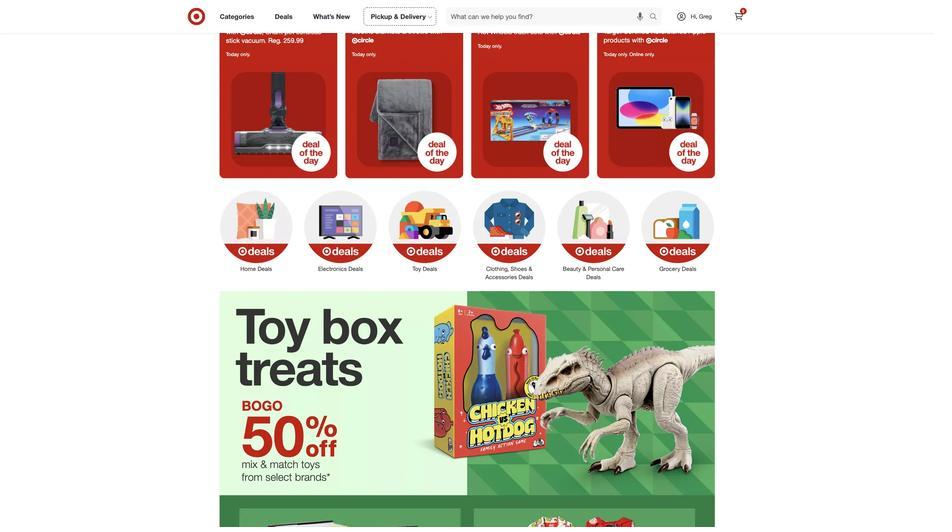 Task type: locate. For each thing, give the bounding box(es) containing it.
only. for electric blankets & throws with
[[367, 51, 376, 57]]

toy deals link
[[383, 189, 467, 273]]

only. down vacuum.
[[241, 51, 250, 57]]

with right sets
[[545, 28, 557, 36]]

electronics deals
[[318, 265, 363, 272]]

2 horizontal spatial today only.
[[478, 43, 502, 49]]

home deals
[[240, 265, 272, 272]]

& right beauty on the bottom right of page
[[583, 265, 587, 272]]

only. down "electric" on the left of the page
[[367, 51, 376, 57]]

clothing,
[[486, 265, 509, 272]]

today only. online only.
[[604, 51, 655, 57]]

shoes
[[511, 265, 527, 272]]

circle down "electric" on the left of the page
[[358, 36, 374, 44]]

1 horizontal spatial 30
[[478, 1, 517, 29]]

today
[[478, 43, 491, 49], [226, 51, 239, 57], [352, 51, 365, 57], [604, 51, 617, 57]]

bogo
[[242, 398, 283, 415]]

toys
[[301, 458, 320, 471]]

only. for hot wheels track sets with
[[493, 43, 502, 49]]

what's new link
[[306, 7, 361, 26]]

& right the shoes
[[529, 265, 533, 272]]

& inside beauty & personal care deals
[[583, 265, 587, 272]]

categories
[[220, 12, 254, 20]]

grocery
[[660, 265, 681, 272]]

circle
[[246, 28, 262, 36], [565, 28, 581, 36], [358, 36, 374, 44], [652, 36, 668, 44]]

with inside 30 electric blankets & throws with circle
[[430, 27, 442, 35]]

with inside target certified refurbished apple products with
[[632, 36, 644, 44]]

pickup & delivery
[[371, 12, 426, 20]]

2 30 from the left
[[478, 1, 517, 29]]

what's new
[[313, 12, 350, 20]]

today down hot
[[478, 43, 491, 49]]

4 target deal of the day image from the left
[[597, 61, 715, 178]]

vacuum.
[[242, 36, 266, 44]]

deals inside clothing, shoes & accessories deals
[[519, 274, 533, 281]]

deals link
[[268, 7, 303, 26]]

cordless
[[296, 28, 321, 36]]

target deal of the day image for target certified refurbished apple products with
[[597, 61, 715, 178]]

only. right the online
[[645, 51, 655, 57]]

with down certified
[[632, 36, 644, 44]]

1 target deal of the day image from the left
[[219, 61, 337, 178]]

from
[[242, 471, 263, 484]]

home
[[240, 265, 256, 272]]

today down stick
[[226, 51, 239, 57]]

deals right grocery at the bottom of page
[[682, 265, 697, 272]]

& right pickup
[[394, 12, 399, 20]]

today only. down hot
[[478, 43, 502, 49]]

apple
[[689, 27, 706, 35]]

deals down personal
[[587, 274, 601, 281]]

& left throws
[[402, 27, 406, 35]]

hi,
[[691, 13, 698, 20]]

99
[[261, 1, 279, 29]]

grocery deals
[[660, 265, 697, 272]]

,
[[262, 28, 264, 36]]

9
[[742, 9, 745, 14]]

only. down wheels
[[493, 43, 502, 49]]

deals right electronics
[[349, 265, 363, 272]]

reg.
[[268, 36, 282, 44]]

circle for with
[[246, 28, 262, 36]]

149 99
[[226, 1, 279, 29]]

today for electric blankets & throws with
[[352, 51, 365, 57]]

clothing, shoes & accessories deals
[[486, 265, 533, 281]]

9 link
[[730, 7, 748, 26]]

today for with
[[226, 51, 239, 57]]

only. left the online
[[618, 51, 628, 57]]

3 target deal of the day image from the left
[[471, 61, 589, 178]]

& inside 'link'
[[394, 12, 399, 20]]

toy deals
[[413, 265, 437, 272]]

50
[[242, 402, 305, 471]]

with
[[430, 27, 442, 35], [226, 28, 240, 36], [545, 28, 557, 36], [632, 36, 644, 44]]

deals right home
[[258, 265, 272, 272]]

search
[[646, 13, 666, 21]]

greg
[[699, 13, 712, 20]]

deals inside "link"
[[258, 265, 272, 272]]


[[305, 402, 338, 471]]

circle up vacuum.
[[246, 28, 262, 36]]

circle down refurbished
[[652, 36, 668, 44]]

2 target deal of the day image from the left
[[345, 61, 463, 178]]

30 for 30 electric blankets & throws with circle
[[352, 1, 391, 29]]

shark
[[266, 28, 283, 36]]

today down "electric" on the left of the page
[[352, 51, 365, 57]]

what's
[[313, 12, 334, 20]]

hot
[[478, 28, 489, 36]]

target deal of the day image for with
[[219, 61, 337, 178]]

with right throws
[[430, 27, 442, 35]]

only.
[[493, 43, 502, 49], [241, 51, 250, 57], [367, 51, 376, 57], [618, 51, 628, 57], [645, 51, 655, 57]]

circle down what can we help you find? suggestions appear below search field
[[565, 28, 581, 36]]

match
[[270, 458, 298, 471]]

deals right toy
[[423, 265, 437, 272]]

stick
[[226, 36, 240, 44]]

home deals link
[[214, 189, 299, 273]]

beauty
[[563, 265, 581, 272]]

30
[[352, 1, 391, 29], [478, 1, 517, 29]]

0 horizontal spatial 30
[[352, 1, 391, 29]]

clothing, shoes & accessories deals link
[[467, 189, 552, 282]]

& right mix
[[261, 458, 267, 471]]

deals
[[275, 12, 293, 20], [258, 265, 272, 272], [349, 265, 363, 272], [423, 265, 437, 272], [682, 265, 697, 272], [519, 274, 533, 281], [587, 274, 601, 281]]

pickup & delivery link
[[364, 7, 436, 26]]

track
[[514, 28, 529, 36]]

30 inside 30 electric blankets & throws with circle
[[352, 1, 391, 29]]

delivery
[[401, 12, 426, 20]]

certified
[[624, 27, 649, 35]]

today only. for with
[[226, 51, 250, 57]]

0 horizontal spatial today only.
[[226, 51, 250, 57]]

target deal of the day image
[[219, 61, 337, 178], [345, 61, 463, 178], [471, 61, 589, 178], [597, 61, 715, 178]]

today for hot wheels track sets with
[[478, 43, 491, 49]]

& inside mix & match toys from select brands*
[[261, 458, 267, 471]]

today down the products
[[604, 51, 617, 57]]

today only. down stick
[[226, 51, 250, 57]]

1 30 from the left
[[352, 1, 391, 29]]

today only.
[[478, 43, 502, 49], [226, 51, 250, 57], [352, 51, 376, 57]]

beauty & personal care deals
[[563, 265, 625, 281]]

accessories
[[486, 274, 517, 281]]

electric
[[352, 27, 374, 35]]

deals down the shoes
[[519, 274, 533, 281]]

today only. down "electric" on the left of the page
[[352, 51, 376, 57]]

&
[[394, 12, 399, 20], [402, 27, 406, 35], [529, 265, 533, 272], [583, 265, 587, 272], [261, 458, 267, 471]]

beauty & personal care deals link
[[552, 189, 636, 282]]



Task type: describe. For each thing, give the bounding box(es) containing it.
search button
[[646, 7, 666, 27]]

select
[[266, 471, 292, 484]]

electronics deals link
[[299, 189, 383, 273]]

What can we help you find? suggestions appear below search field
[[446, 7, 652, 26]]

new
[[336, 12, 350, 20]]

target certified refurbished apple products with
[[604, 27, 706, 44]]

mix & match toys from select brands*
[[242, 458, 330, 484]]

only. for target certified refurbished apple products with
[[618, 51, 628, 57]]

pet
[[285, 28, 294, 36]]

hot wheels track sets with
[[478, 28, 559, 36]]

& for pickup & delivery
[[394, 12, 399, 20]]

149
[[226, 1, 261, 29]]

toy
[[413, 265, 421, 272]]

target deal of the day image for hot wheels track sets with
[[471, 61, 589, 178]]

259.99
[[283, 36, 304, 44]]

& inside 30 electric blankets & throws with circle
[[402, 27, 406, 35]]

only. for with
[[241, 51, 250, 57]]

target
[[604, 27, 622, 35]]

grocery deals link
[[636, 189, 720, 273]]

care
[[612, 265, 625, 272]]

1 horizontal spatial today only.
[[352, 51, 376, 57]]

pickup
[[371, 12, 392, 20]]

circle for target certified refurbished apple products with
[[652, 36, 668, 44]]

today for target certified refurbished apple products with
[[604, 51, 617, 57]]

20
[[604, 1, 643, 29]]

30 for 30
[[478, 1, 517, 29]]

electronics
[[318, 265, 347, 272]]

refurbished
[[651, 27, 687, 35]]

categories link
[[213, 7, 265, 26]]

throws
[[408, 27, 428, 35]]

& for beauty & personal care deals
[[583, 265, 587, 272]]

personal
[[588, 265, 611, 272]]

brands*
[[295, 471, 330, 484]]

blankets
[[376, 27, 400, 35]]

products
[[604, 36, 630, 44]]

& for mix & match toys from select brands*
[[261, 458, 267, 471]]

50 
[[242, 402, 338, 471]]

deals inside beauty & personal care deals
[[587, 274, 601, 281]]

circle for hot wheels track sets with
[[565, 28, 581, 36]]

with up stick
[[226, 28, 240, 36]]

sets
[[531, 28, 543, 36]]

hi, greg
[[691, 13, 712, 20]]

wheels
[[490, 28, 512, 36]]

deals up pet
[[275, 12, 293, 20]]

& inside clothing, shoes & accessories deals
[[529, 265, 533, 272]]

circle inside 30 electric blankets & throws with circle
[[358, 36, 374, 44]]

online
[[630, 51, 644, 57]]

30 electric blankets & throws with circle
[[352, 1, 442, 44]]

mix
[[242, 458, 258, 471]]

, shark pet cordless stick vacuum. reg. 259.99
[[226, 28, 321, 44]]

toy box treats image
[[219, 291, 715, 496]]

today only. for hot wheels track sets with
[[478, 43, 502, 49]]



Task type: vqa. For each thing, say whether or not it's contained in the screenshot.
stars
no



